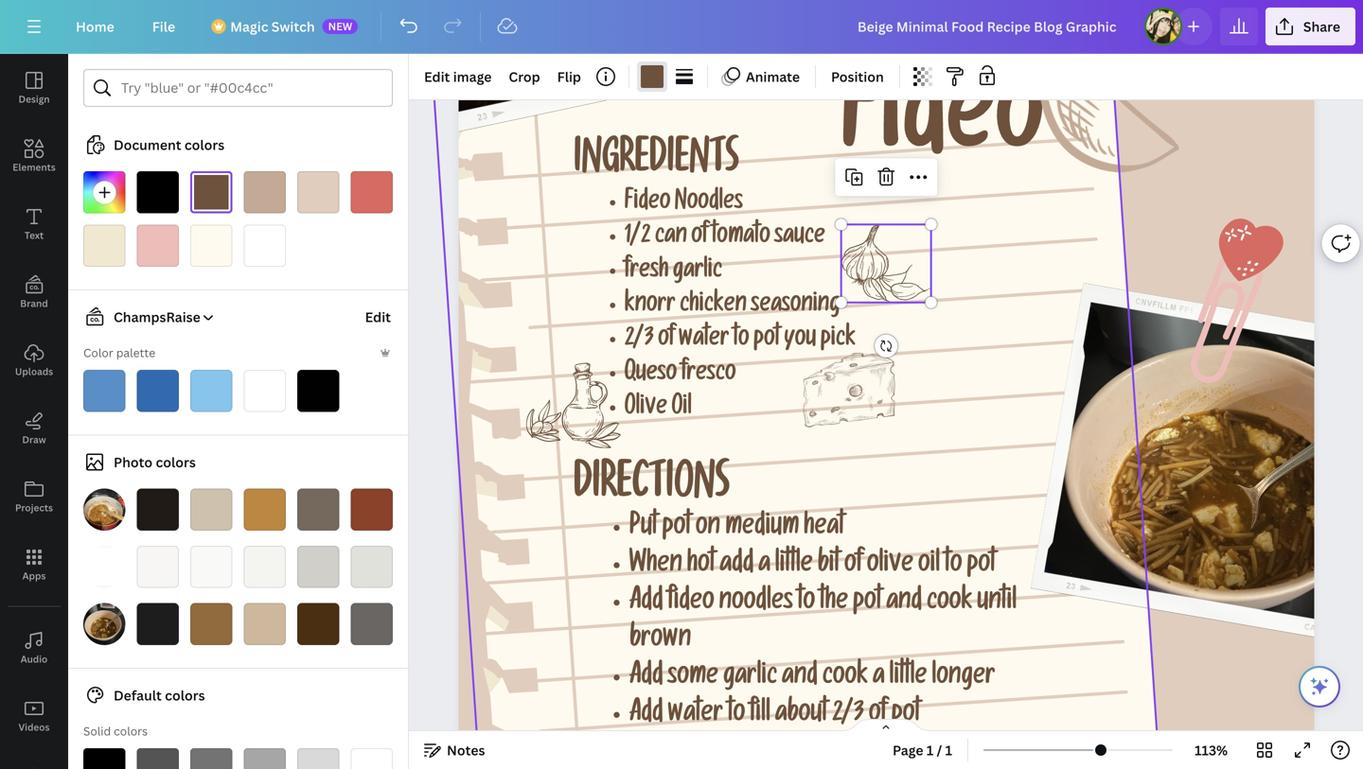Task type: locate. For each thing, give the bounding box(es) containing it.
noodles
[[719, 591, 793, 619]]

a up show pages image
[[873, 666, 885, 693]]

#e1e1dc image
[[351, 546, 393, 588], [351, 546, 393, 588]]

#725039 image
[[190, 171, 232, 214], [190, 171, 232, 214]]

#4890cd image
[[83, 370, 125, 412], [83, 370, 125, 412]]

#000000 image
[[137, 171, 179, 214]]

of inside 'fideo noodles 1/2 can of tomato sauce'
[[692, 226, 708, 252]]

gray #737373 image
[[190, 749, 232, 770], [190, 749, 232, 770]]

document colors
[[114, 136, 225, 154]]

apps
[[22, 570, 46, 583]]

fill
[[750, 703, 771, 731]]

position button
[[824, 62, 892, 92]]

#943c21 image
[[351, 489, 393, 531]]

page
[[893, 742, 924, 760]]

draw button
[[0, 395, 68, 463]]

pot right the
[[853, 591, 882, 619]]

1 vertical spatial #ffffff image
[[244, 370, 286, 412]]

fideo noodles 1/2 can of tomato sauce
[[625, 192, 826, 252]]

champsraise button
[[76, 306, 216, 329]]

on
[[696, 516, 721, 544]]

2 #ffffff image from the top
[[244, 370, 286, 412]]

1 vertical spatial little
[[890, 666, 928, 693]]

Try "blue" or "#00c4cc" search field
[[121, 70, 381, 106]]

audio
[[21, 653, 48, 666]]

2 vertical spatial add
[[630, 703, 663, 731]]

colors for default colors
[[165, 687, 205, 705]]

#ffffff image right #fffaef image
[[244, 225, 286, 267]]

flip button
[[550, 62, 589, 92]]

pot up page
[[892, 703, 921, 731]]

to down chicken
[[734, 329, 750, 354]]

#010101 image
[[297, 370, 339, 412]]

magic
[[230, 18, 268, 36]]

0 vertical spatial fideo
[[841, 74, 1044, 186]]

file button
[[137, 8, 191, 45]]

fresco
[[681, 363, 736, 389]]

add inside add fideo noodles to the pot and cook until brown
[[630, 591, 663, 619]]

0 horizontal spatial edit
[[365, 308, 391, 326]]

#f6bbb7 image
[[137, 225, 179, 267]]

cook inside add fideo noodles to the pot and cook until brown
[[927, 591, 973, 619]]

edit button
[[363, 298, 393, 336]]

0 vertical spatial #ffffff image
[[244, 225, 286, 267]]

pot inside add fideo noodles to the pot and cook until brown
[[853, 591, 882, 619]]

113%
[[1195, 742, 1228, 760]]

put
[[630, 516, 658, 544]]

1 left /
[[927, 742, 934, 760]]

/
[[937, 742, 942, 760]]

pot left on
[[662, 516, 691, 544]]

edit for edit image
[[424, 68, 450, 86]]

videos button
[[0, 683, 68, 751]]

#e4ccbc image
[[297, 171, 339, 214], [297, 171, 339, 214]]

put pot on medium heat
[[630, 516, 845, 544]]

light gray #d9d9d9 image
[[297, 749, 339, 770]]

colors right the photo
[[156, 454, 196, 472]]

light gray #d9d9d9 image
[[297, 749, 339, 770]]

oil
[[918, 553, 940, 581]]

#ffffff image left #010101 icon
[[244, 370, 286, 412]]

brand button
[[0, 258, 68, 327]]

#f4f4f1 image
[[244, 546, 286, 588]]

fideo
[[841, 74, 1044, 186], [625, 192, 671, 217]]

1 horizontal spatial 1
[[946, 742, 953, 760]]

1 horizontal spatial fideo
[[841, 74, 1044, 186]]

1 horizontal spatial edit
[[424, 68, 450, 86]]

#ffffff image
[[244, 225, 286, 267], [244, 370, 286, 412]]

edit image button
[[417, 62, 499, 92]]

can
[[655, 226, 687, 252]]

#010101 image
[[297, 370, 339, 412]]

#f3e8d0 image
[[83, 225, 125, 267], [83, 225, 125, 267]]

#e5645e image
[[351, 171, 393, 214], [351, 171, 393, 214]]

the
[[820, 591, 849, 619]]

1 vertical spatial cook
[[823, 666, 868, 693]]

garlic up chicken
[[673, 260, 723, 286]]

#166bb5 image
[[137, 370, 179, 412]]

to left the
[[798, 591, 815, 619]]

default
[[114, 687, 162, 705]]

1 horizontal spatial little
[[890, 666, 928, 693]]

white #ffffff image
[[351, 749, 393, 770], [351, 749, 393, 770]]

0 horizontal spatial a
[[759, 553, 771, 581]]

dark gray #545454 image
[[137, 749, 179, 770], [137, 749, 179, 770]]

#f4f4f1 image
[[244, 546, 286, 588]]

and inside add fideo noodles to the pot and cook until brown
[[887, 591, 922, 619]]

show pages image
[[841, 719, 932, 734]]

#221a16 image
[[137, 489, 179, 531], [137, 489, 179, 531]]

text
[[25, 229, 44, 242]]

#ffffff image
[[244, 225, 286, 267], [244, 370, 286, 412]]

some
[[668, 666, 719, 693]]

0 vertical spatial a
[[759, 553, 771, 581]]

about
[[775, 703, 828, 731]]

water down some
[[668, 703, 723, 731]]

0 vertical spatial cook
[[927, 591, 973, 619]]

projects button
[[0, 463, 68, 531]]

#4f2d0b image
[[297, 604, 339, 646], [297, 604, 339, 646]]

edit
[[424, 68, 450, 86], [365, 308, 391, 326]]

little
[[775, 553, 813, 581], [890, 666, 928, 693]]

cook
[[927, 591, 973, 619], [823, 666, 868, 693]]

1 add from the top
[[630, 591, 663, 619]]

to left fill
[[728, 703, 745, 731]]

0 vertical spatial garlic
[[673, 260, 723, 286]]

little up show pages image
[[890, 666, 928, 693]]

#ffffff image right #fffaef image
[[244, 225, 286, 267]]

#75c6ef image
[[190, 370, 232, 412], [190, 370, 232, 412]]

2/3
[[625, 329, 654, 354], [832, 703, 864, 731]]

1 right /
[[946, 742, 953, 760]]

longer
[[932, 666, 996, 693]]

share button
[[1266, 8, 1356, 45]]

little left bit
[[775, 553, 813, 581]]

0 vertical spatial edit
[[424, 68, 450, 86]]

add water to fill about 2/3 of pot
[[630, 703, 921, 731]]

chicken
[[680, 294, 747, 320]]

colors right the solid at the bottom left
[[114, 724, 148, 740]]

photo
[[114, 454, 153, 472]]

pot inside knorr chicken seasoning 2/3 of water to pot you pick queso fresco olive oil
[[754, 329, 780, 354]]

colors
[[185, 136, 225, 154], [156, 454, 196, 472], [165, 687, 205, 705], [114, 724, 148, 740]]

#c48433 image
[[244, 489, 286, 531], [244, 489, 286, 531]]

edit inside 'button'
[[365, 308, 391, 326]]

noodles
[[675, 192, 743, 217]]

edit inside dropdown button
[[424, 68, 450, 86]]

1 horizontal spatial and
[[887, 591, 922, 619]]

of right can
[[692, 226, 708, 252]]

garlic up fill
[[723, 666, 778, 693]]

water up fresco
[[679, 329, 729, 354]]

1 vertical spatial edit
[[365, 308, 391, 326]]

1 vertical spatial #ffffff image
[[244, 370, 286, 412]]

1 vertical spatial a
[[873, 666, 885, 693]]

#1d1d1e image
[[137, 604, 179, 646], [137, 604, 179, 646]]

color palette
[[83, 345, 155, 361]]

0 horizontal spatial 2/3
[[625, 329, 654, 354]]

#f9f9f7 image
[[190, 546, 232, 588]]

2 1 from the left
[[946, 742, 953, 760]]

#6a6663 image
[[351, 604, 393, 646], [351, 604, 393, 646]]

of up the queso
[[658, 329, 675, 354]]

1 horizontal spatial 2/3
[[832, 703, 864, 731]]

pot left you at the right of the page
[[754, 329, 780, 354]]

queso
[[625, 363, 677, 389]]

a right add
[[759, 553, 771, 581]]

#725039 image
[[641, 65, 664, 88], [641, 65, 664, 88]]

color
[[83, 345, 113, 361]]

add a new color image
[[83, 171, 125, 214]]

gray #a6a6a6 image
[[244, 749, 286, 770], [244, 749, 286, 770]]

water
[[679, 329, 729, 354], [668, 703, 723, 731]]

cook down oil
[[927, 591, 973, 619]]

flip
[[557, 68, 581, 86]]

#d0cfc8 image
[[297, 546, 339, 588], [297, 546, 339, 588]]

0 horizontal spatial and
[[782, 666, 818, 693]]

document
[[114, 136, 181, 154]]

#943c21 image
[[351, 489, 393, 531]]

0 vertical spatial 2/3
[[625, 329, 654, 354]]

#78695c image
[[297, 489, 339, 531], [297, 489, 339, 531]]

projects
[[15, 502, 53, 515]]

seasoning
[[751, 294, 840, 320]]

0 vertical spatial little
[[775, 553, 813, 581]]

0 vertical spatial add
[[630, 591, 663, 619]]

apps button
[[0, 531, 68, 599]]

black #000000 image
[[83, 749, 125, 770], [83, 749, 125, 770]]

3 add from the top
[[630, 703, 663, 731]]

1 vertical spatial water
[[668, 703, 723, 731]]

a
[[759, 553, 771, 581], [873, 666, 885, 693]]

1 vertical spatial fideo
[[625, 192, 671, 217]]

default colors
[[114, 687, 205, 705]]

1 vertical spatial 2/3
[[832, 703, 864, 731]]

1 vertical spatial add
[[630, 666, 663, 693]]

2/3 right about
[[832, 703, 864, 731]]

directions
[[574, 468, 730, 513]]

and up about
[[782, 666, 818, 693]]

fideo inside 'fideo noodles 1/2 can of tomato sauce'
[[625, 192, 671, 217]]

0 vertical spatial water
[[679, 329, 729, 354]]

#d1c1ab image
[[190, 489, 232, 531]]

0 horizontal spatial fideo
[[625, 192, 671, 217]]

#ffffff image left #010101 icon
[[244, 370, 286, 412]]

switch
[[272, 18, 315, 36]]

#000000 image
[[137, 171, 179, 214]]

2 add from the top
[[630, 666, 663, 693]]

fideo for fideo noodles 1/2 can of tomato sauce
[[625, 192, 671, 217]]

0 vertical spatial #ffffff image
[[244, 225, 286, 267]]

#f9f9f7 image
[[190, 546, 232, 588]]

1
[[927, 742, 934, 760], [946, 742, 953, 760]]

bit
[[818, 553, 840, 581]]

garlic
[[673, 260, 723, 286], [723, 666, 778, 693]]

1 vertical spatial and
[[782, 666, 818, 693]]

design
[[18, 93, 50, 106]]

colors right the document
[[185, 136, 225, 154]]

water inside knorr chicken seasoning 2/3 of water to pot you pick queso fresco olive oil
[[679, 329, 729, 354]]

1 horizontal spatial cook
[[927, 591, 973, 619]]

0 vertical spatial and
[[887, 591, 922, 619]]

design button
[[0, 54, 68, 122]]

colors right default
[[165, 687, 205, 705]]

main menu bar
[[0, 0, 1364, 54]]

olive
[[625, 397, 668, 423]]

and down olive
[[887, 591, 922, 619]]

add
[[630, 591, 663, 619], [630, 666, 663, 693], [630, 703, 663, 731]]

edit image
[[424, 68, 492, 86]]

when
[[630, 553, 683, 581]]

0 horizontal spatial 1
[[927, 742, 934, 760]]

cook up about
[[823, 666, 868, 693]]

#c8a994 image
[[244, 171, 286, 214]]

2/3 down knorr at the left
[[625, 329, 654, 354]]



Task type: describe. For each thing, give the bounding box(es) containing it.
#d2b799 image
[[244, 604, 286, 646]]

animate button
[[716, 62, 808, 92]]

brown
[[630, 628, 691, 656]]

1 #ffffff image from the top
[[244, 225, 286, 267]]

2 #ffffff image from the top
[[244, 370, 286, 412]]

#d2b799 image
[[244, 604, 286, 646]]

image
[[453, 68, 492, 86]]

animate
[[746, 68, 800, 86]]

of right bit
[[845, 553, 863, 581]]

of down add some garlic and cook a little longer
[[869, 703, 887, 731]]

heat
[[804, 516, 845, 544]]

0 horizontal spatial cook
[[823, 666, 868, 693]]

Design title text field
[[843, 8, 1137, 45]]

crop
[[509, 68, 540, 86]]

fresh garlic
[[625, 260, 723, 286]]

knorr chicken seasoning 2/3 of water to pot you pick queso fresco olive oil
[[625, 294, 856, 423]]

canva assistant image
[[1309, 676, 1331, 699]]

1 horizontal spatial a
[[873, 666, 885, 693]]

home
[[76, 18, 114, 36]]

add some garlic and cook a little longer
[[630, 666, 996, 693]]

page 1 / 1
[[893, 742, 953, 760]]

#fffaef image
[[190, 225, 232, 267]]

crop button
[[501, 62, 548, 92]]

pick
[[821, 329, 856, 354]]

#f7f6f5 image
[[137, 546, 179, 588]]

hot
[[687, 553, 715, 581]]

palette
[[116, 345, 155, 361]]

1 #ffffff image from the top
[[244, 225, 286, 267]]

to inside add fideo noodles to the pot and cook until brown
[[798, 591, 815, 619]]

file
[[152, 18, 175, 36]]

113% button
[[1181, 736, 1242, 766]]

new
[[328, 19, 352, 33]]

solid
[[83, 724, 111, 740]]

of inside knorr chicken seasoning 2/3 of water to pot you pick queso fresco olive oil
[[658, 329, 675, 354]]

1/2
[[625, 226, 651, 252]]

position
[[831, 68, 884, 86]]

uploads button
[[0, 327, 68, 395]]

#986934 image
[[190, 604, 232, 646]]

until
[[977, 591, 1017, 619]]

photo colors
[[114, 454, 196, 472]]

add for add some garlic and cook a little longer
[[630, 666, 663, 693]]

when hot add a little bit of olive oil to pot
[[630, 553, 996, 581]]

fideo for fideo
[[841, 74, 1044, 186]]

medium
[[725, 516, 799, 544]]

add
[[720, 553, 754, 581]]

fresh
[[625, 260, 669, 286]]

champsraise
[[114, 308, 201, 326]]

draw
[[22, 434, 46, 446]]

tomato
[[712, 226, 771, 252]]

notes button
[[417, 736, 493, 766]]

#fffaef image
[[190, 225, 232, 267]]

#f7f6f5 image
[[137, 546, 179, 588]]

add for add fideo noodles to the pot and cook until brown
[[630, 591, 663, 619]]

notes
[[447, 742, 485, 760]]

#d1c1ab image
[[190, 489, 232, 531]]

magic switch
[[230, 18, 315, 36]]

fideo
[[668, 591, 715, 619]]

elements
[[13, 161, 56, 174]]

1 vertical spatial garlic
[[723, 666, 778, 693]]

#f6bbb7 image
[[137, 225, 179, 267]]

you
[[784, 329, 817, 354]]

ingredients
[[574, 144, 739, 186]]

olive
[[867, 553, 914, 581]]

pot up until
[[967, 553, 996, 581]]

knorr
[[625, 294, 676, 320]]

#986934 image
[[190, 604, 232, 646]]

0 horizontal spatial little
[[775, 553, 813, 581]]

share
[[1304, 18, 1341, 36]]

text button
[[0, 190, 68, 258]]

sauce
[[775, 226, 826, 252]]

olive oil hand drawn image
[[526, 363, 621, 449]]

#166bb5 image
[[137, 370, 179, 412]]

2/3 inside knorr chicken seasoning 2/3 of water to pot you pick queso fresco olive oil
[[625, 329, 654, 354]]

colors for photo colors
[[156, 454, 196, 472]]

add fideo noodles to the pot and cook until brown
[[630, 591, 1017, 656]]

to inside knorr chicken seasoning 2/3 of water to pot you pick queso fresco olive oil
[[734, 329, 750, 354]]

add for add water to fill about 2/3 of pot
[[630, 703, 663, 731]]

videos
[[19, 722, 50, 734]]

#c8a994 image
[[244, 171, 286, 214]]

add a new color image
[[83, 171, 125, 214]]

edit for edit
[[365, 308, 391, 326]]

solid colors
[[83, 724, 148, 740]]

to right oil
[[945, 553, 963, 581]]

oil
[[672, 397, 692, 423]]

side panel tab list
[[0, 54, 68, 770]]

brand
[[20, 297, 48, 310]]

audio button
[[0, 615, 68, 683]]

1 1 from the left
[[927, 742, 934, 760]]

elements button
[[0, 122, 68, 190]]

home link
[[61, 8, 130, 45]]

uploads
[[15, 365, 53, 378]]

colors for solid colors
[[114, 724, 148, 740]]

colors for document colors
[[185, 136, 225, 154]]



Task type: vqa. For each thing, say whether or not it's contained in the screenshot.
Business to the bottom
no



